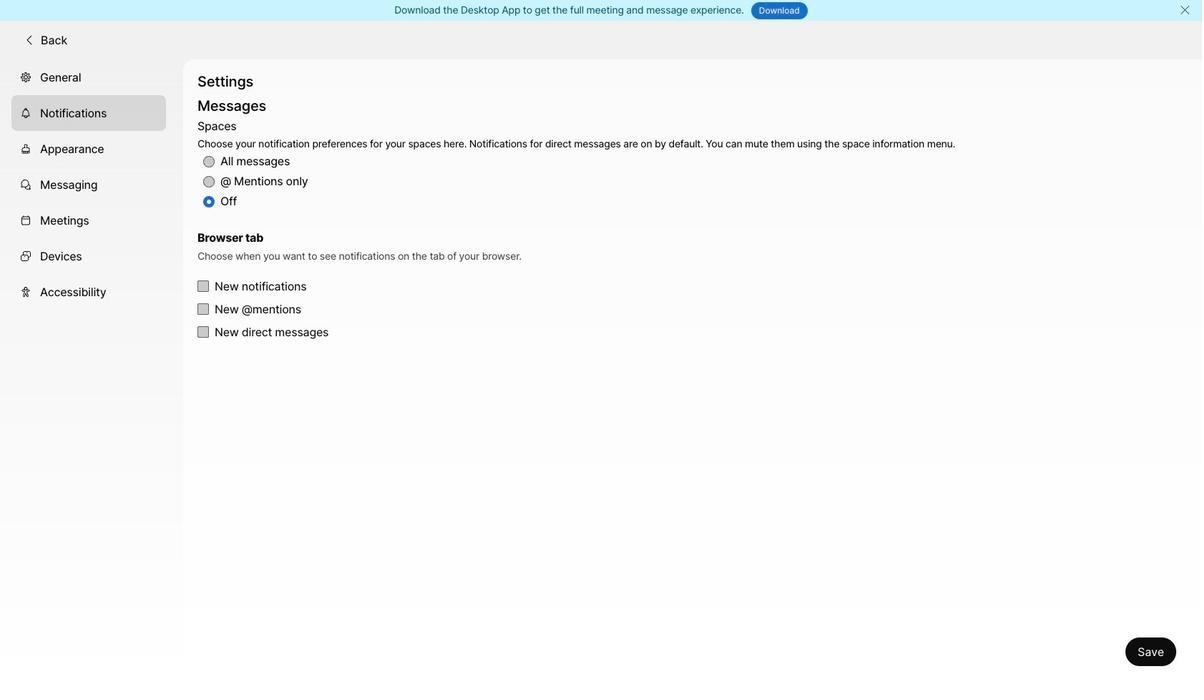 Task type: locate. For each thing, give the bounding box(es) containing it.
cancel_16 image
[[1180, 4, 1191, 16]]

notifications tab
[[11, 95, 166, 131]]

option group
[[198, 116, 956, 212]]

messaging tab
[[11, 167, 166, 202]]

settings navigation
[[0, 59, 183, 689]]

Off radio
[[203, 196, 215, 208]]

general tab
[[11, 59, 166, 95]]



Task type: describe. For each thing, give the bounding box(es) containing it.
@ Mentions only radio
[[203, 176, 215, 188]]

devices tab
[[11, 238, 166, 274]]

accessibility tab
[[11, 274, 166, 310]]

appearance tab
[[11, 131, 166, 167]]

All messages radio
[[203, 156, 215, 168]]

meetings tab
[[11, 202, 166, 238]]



Task type: vqa. For each thing, say whether or not it's contained in the screenshot.
WEBEX tab list
no



